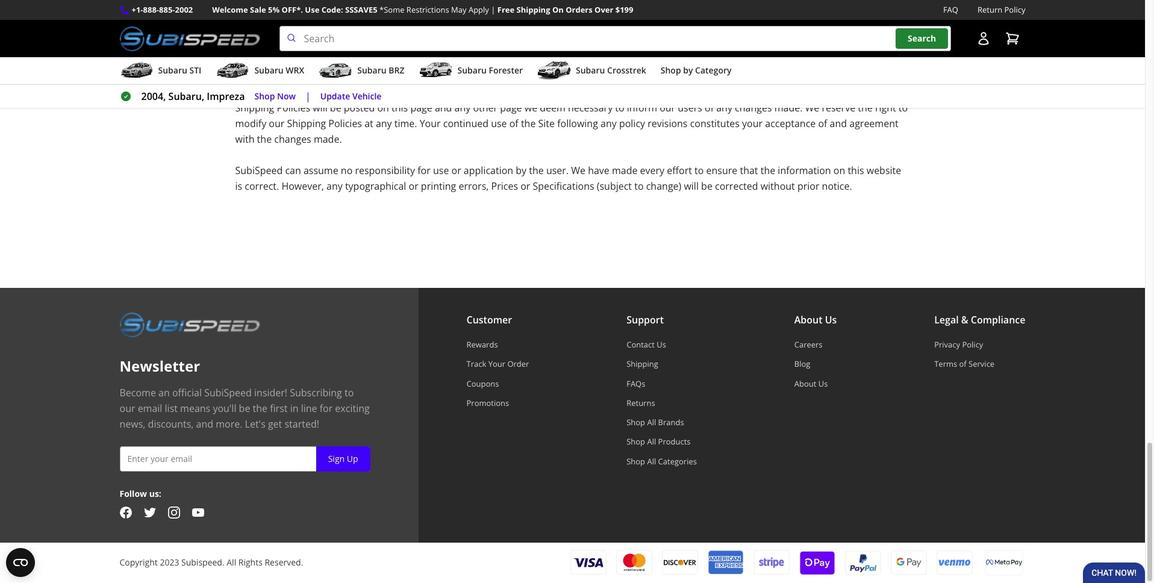 Task type: locate. For each thing, give the bounding box(es) containing it.
promotions link
[[467, 398, 529, 408]]

subaru left sti
[[158, 65, 187, 76]]

be inside by visiting or purchasing from subispeed, you agree to abide by our terms and conditions, including those set forth on this page. any revisions to our shipping policies will be posted on this page and any other page we deem necessary to inform our users of any changes made. we reserve the right to modify our shipping policies at any time. your continued use of the site following any policy revisions constitutes your acceptance of and agreement with the changes made.
[[330, 101, 341, 115]]

by up the prices in the top of the page
[[516, 164, 527, 177]]

1 horizontal spatial will
[[684, 180, 699, 193]]

1 subaru from the left
[[158, 65, 187, 76]]

change)
[[646, 180, 682, 193]]

0 horizontal spatial made.
[[314, 133, 342, 146]]

your
[[420, 117, 441, 130], [488, 359, 506, 370]]

our right modify
[[269, 117, 285, 130]]

changes up your
[[735, 101, 772, 115]]

by inside by visiting or purchasing from subispeed, you agree to abide by our terms and conditions, including those set forth on this page. any revisions to our shipping policies will be posted on this page and any other page we deem necessary to inform our users of any changes made. we reserve the right to modify our shipping policies at any time. your continued use of the site following any policy revisions constitutes your acceptance of and agreement with the changes made.
[[510, 86, 521, 99]]

made. up assume
[[314, 133, 342, 146]]

about us down blog link
[[795, 378, 828, 389]]

the up let's
[[253, 402, 268, 415]]

shop for shop now
[[255, 90, 275, 102]]

deem
[[540, 101, 566, 115]]

page
[[411, 101, 432, 115], [500, 101, 522, 115]]

1 horizontal spatial policy
[[1005, 4, 1026, 15]]

0 horizontal spatial revisions
[[648, 117, 688, 130]]

0 horizontal spatial we
[[571, 164, 586, 177]]

or right visiting
[[283, 86, 292, 99]]

to up exciting
[[345, 386, 354, 400]]

welcome sale 5% off*. use code: sssave5
[[212, 4, 378, 15]]

shop inside dropdown button
[[661, 65, 681, 76]]

order
[[508, 359, 529, 370]]

will down purchasing
[[313, 101, 328, 115]]

shop down shop all brands
[[627, 436, 645, 447]]

to up right
[[876, 86, 885, 99]]

1 horizontal spatial made.
[[775, 101, 803, 115]]

we
[[805, 101, 820, 115], [571, 164, 586, 177]]

this up notice. on the top right of page
[[848, 164, 864, 177]]

use
[[313, 58, 331, 71]]

2 subispeed logo image from the top
[[120, 312, 260, 338]]

0 vertical spatial us
[[825, 313, 837, 327]]

any right at
[[376, 117, 392, 130]]

rewards
[[467, 339, 498, 350]]

we inside subispeed can assume no responsibility for use or application by the user. we have made every effort to ensure that the information on this website is correct. however, any typographical or printing errors, prices or specifications (subject to change) will be corrected without prior notice.
[[571, 164, 586, 177]]

shop down "returns"
[[627, 417, 645, 428]]

for right "line"
[[320, 402, 333, 415]]

page left we in the top of the page
[[500, 101, 522, 115]]

0 horizontal spatial will
[[313, 101, 328, 115]]

by right abide
[[510, 86, 521, 99]]

0 vertical spatial about
[[795, 313, 823, 327]]

sign up button
[[316, 447, 370, 472]]

1 horizontal spatial your
[[488, 359, 506, 370]]

2 horizontal spatial this
[[848, 164, 864, 177]]

shop all categories link
[[627, 456, 697, 467]]

line
[[301, 402, 317, 415]]

a subaru sti thumbnail image image
[[120, 62, 153, 80]]

1 horizontal spatial this
[[768, 86, 784, 99]]

crosstrek
[[607, 65, 646, 76]]

an
[[159, 386, 170, 400]]

all for brands
[[647, 417, 656, 428]]

we left have
[[571, 164, 586, 177]]

1 vertical spatial we
[[571, 164, 586, 177]]

instagram logo image
[[168, 507, 180, 519]]

1 vertical spatial for
[[320, 402, 333, 415]]

2 vertical spatial by
[[516, 164, 527, 177]]

for up printing
[[418, 164, 431, 177]]

products
[[658, 436, 691, 447]]

user.
[[546, 164, 569, 177]]

2 subaru from the left
[[255, 65, 284, 76]]

shop all brands
[[627, 417, 684, 428]]

restrictions
[[407, 4, 449, 15]]

on up notice. on the top right of page
[[834, 164, 846, 177]]

policies down purchasing
[[277, 101, 310, 115]]

2 vertical spatial us
[[819, 378, 828, 389]]

our up the news,
[[120, 402, 135, 415]]

of right free
[[516, 2, 525, 16]]

the right with
[[257, 133, 272, 146]]

necessary
[[568, 101, 613, 115]]

1 vertical spatial will
[[684, 180, 699, 193]]

printing
[[421, 180, 456, 193]]

be up let's
[[239, 402, 250, 415]]

subispeed
[[235, 164, 283, 177], [204, 386, 252, 400]]

0 vertical spatial will
[[313, 101, 328, 115]]

1 vertical spatial about
[[795, 378, 817, 389]]

use inside by visiting or purchasing from subispeed, you agree to abide by our terms and conditions, including those set forth on this page. any revisions to our shipping policies will be posted on this page and any other page we deem necessary to inform our users of any changes made. we reserve the right to modify our shipping policies at any time. your continued use of the site following any policy revisions constitutes your acceptance of and agreement with the changes made.
[[491, 117, 507, 130]]

us up the careers link
[[825, 313, 837, 327]]

shop left now
[[255, 90, 275, 102]]

any
[[455, 101, 471, 115], [717, 101, 733, 115], [376, 117, 392, 130], [601, 117, 617, 130], [327, 180, 343, 193]]

copyright
[[120, 557, 158, 568]]

abide
[[483, 86, 508, 99]]

this up time.
[[392, 101, 408, 115]]

subispeed logo image down 2002
[[120, 26, 260, 51]]

by inside subispeed can assume no responsibility for use or application by the user. we have made every effort to ensure that the information on this website is correct. however, any typographical or printing errors, prices or specifications (subject to change) will be corrected without prior notice.
[[516, 164, 527, 177]]

0 vertical spatial this
[[768, 86, 784, 99]]

purchasing
[[295, 86, 345, 99]]

may
[[451, 4, 467, 15]]

button image
[[976, 31, 991, 46]]

use inside subispeed can assume no responsibility for use or application by the user. we have made every effort to ensure that the information on this website is correct. however, any typographical or printing errors, prices or specifications (subject to change) will be corrected without prior notice.
[[433, 164, 449, 177]]

facebook logo image
[[120, 507, 132, 519]]

subispeed inside subispeed can assume no responsibility for use or application by the user. we have made every effort to ensure that the information on this website is correct. however, any typographical or printing errors, prices or specifications (subject to change) will be corrected without prior notice.
[[235, 164, 283, 177]]

0 horizontal spatial your
[[420, 117, 441, 130]]

1 vertical spatial subispeed logo image
[[120, 312, 260, 338]]

legal
[[935, 313, 959, 327]]

0 vertical spatial policies
[[277, 101, 310, 115]]

open widget image
[[6, 548, 35, 577]]

shop by category button
[[661, 60, 732, 84]]

1 horizontal spatial |
[[491, 4, 496, 15]]

googlepay image
[[891, 550, 927, 576]]

0 vertical spatial we
[[805, 101, 820, 115]]

0 vertical spatial about us
[[795, 313, 837, 327]]

policy up terms of service 'link'
[[963, 339, 984, 350]]

subaru,
[[168, 90, 204, 103]]

policy
[[1005, 4, 1026, 15], [963, 339, 984, 350]]

of left site at top
[[510, 117, 519, 130]]

use down other
[[491, 117, 507, 130]]

right
[[875, 101, 896, 115]]

&
[[962, 313, 969, 327]]

is
[[235, 180, 242, 193]]

become an official subispeed insider! subscribing to our email list means you'll be the first in line for exciting news, discounts, and more. let's get started!
[[120, 386, 370, 431]]

0 horizontal spatial this
[[392, 101, 408, 115]]

stripe image
[[754, 550, 790, 576]]

0 horizontal spatial use
[[433, 164, 449, 177]]

revisions
[[833, 86, 873, 99], [648, 117, 688, 130]]

1 vertical spatial us
[[657, 339, 666, 350]]

1 horizontal spatial for
[[418, 164, 431, 177]]

within
[[444, 2, 472, 16]]

1 horizontal spatial policies
[[329, 117, 362, 130]]

will
[[313, 101, 328, 115], [684, 180, 699, 193]]

free
[[498, 4, 515, 15]]

policy for return policy
[[1005, 4, 1026, 15]]

your inside by visiting or purchasing from subispeed, you agree to abide by our terms and conditions, including those set forth on this page. any revisions to our shipping policies will be posted on this page and any other page we deem necessary to inform our users of any changes made. we reserve the right to modify our shipping policies at any time. your continued use of the site following any policy revisions constitutes your acceptance of and agreement with the changes made.
[[420, 117, 441, 130]]

2 about us from the top
[[795, 378, 828, 389]]

subscribing
[[290, 386, 342, 400]]

terms of service link
[[935, 359, 1026, 370]]

sign
[[328, 453, 345, 465]]

0 horizontal spatial for
[[320, 402, 333, 415]]

2 vertical spatial this
[[848, 164, 864, 177]]

1 vertical spatial about us
[[795, 378, 828, 389]]

4 subaru from the left
[[458, 65, 487, 76]]

privacy
[[935, 339, 961, 350]]

shop down 'shop all products'
[[627, 456, 645, 467]]

1 vertical spatial by
[[510, 86, 521, 99]]

be inside become an official subispeed insider! subscribing to our email list means you'll be the first in line for exciting news, discounts, and more. let's get started!
[[239, 402, 250, 415]]

reserve
[[822, 101, 856, 115]]

2 horizontal spatial on
[[834, 164, 846, 177]]

privacy policy link
[[935, 339, 1026, 350]]

let's
[[245, 418, 266, 431]]

changes up can
[[274, 133, 311, 146]]

subaru brz button
[[319, 60, 405, 84]]

on
[[552, 4, 564, 15]]

shop
[[661, 65, 681, 76], [255, 90, 275, 102], [627, 417, 645, 428], [627, 436, 645, 447], [627, 456, 645, 467]]

use up printing
[[433, 164, 449, 177]]

3 subaru from the left
[[357, 65, 387, 76]]

page down you
[[411, 101, 432, 115]]

your down rewards link
[[488, 359, 506, 370]]

1 horizontal spatial we
[[805, 101, 820, 115]]

or left printing
[[409, 180, 419, 193]]

1 horizontal spatial revisions
[[833, 86, 873, 99]]

about us up the careers link
[[795, 313, 837, 327]]

policy inside "return policy" link
[[1005, 4, 1026, 15]]

subaru crosstrek
[[576, 65, 646, 76]]

policy right 'return'
[[1005, 4, 1026, 15]]

0 vertical spatial policy
[[1005, 4, 1026, 15]]

mastercard image
[[616, 550, 652, 576]]

us down blog link
[[819, 378, 828, 389]]

on right the forth
[[754, 86, 765, 99]]

revisions up reserve
[[833, 86, 873, 99]]

any down no
[[327, 180, 343, 193]]

0 vertical spatial use
[[491, 117, 507, 130]]

0 horizontal spatial page
[[411, 101, 432, 115]]

1 vertical spatial your
[[488, 359, 506, 370]]

48
[[474, 2, 485, 16]]

off*.
[[282, 4, 303, 15]]

policies down posted
[[329, 117, 362, 130]]

you'll
[[213, 402, 236, 415]]

policy for privacy policy
[[963, 339, 984, 350]]

all down 'shop all products'
[[647, 456, 656, 467]]

by up those
[[683, 65, 693, 76]]

2 vertical spatial on
[[834, 164, 846, 177]]

subispeed logo image
[[120, 26, 260, 51], [120, 312, 260, 338]]

news,
[[120, 418, 146, 431]]

| left free
[[491, 4, 496, 15]]

list
[[165, 402, 178, 415]]

means
[[180, 402, 210, 415]]

we down "any"
[[805, 101, 820, 115]]

and down reserve
[[830, 117, 847, 130]]

on down from subispeed,
[[377, 101, 389, 115]]

subaru left brz
[[357, 65, 387, 76]]

modify
[[235, 117, 266, 130]]

returns link
[[627, 398, 697, 408]]

will inside by visiting or purchasing from subispeed, you agree to abide by our terms and conditions, including those set forth on this page. any revisions to our shipping policies will be posted on this page and any other page we deem necessary to inform our users of any changes made. we reserve the right to modify our shipping policies at any time. your continued use of the site following any policy revisions constitutes your acceptance of and agreement with the changes made.
[[313, 101, 328, 115]]

0 horizontal spatial on
[[377, 101, 389, 115]]

website
[[867, 164, 902, 177]]

0 vertical spatial by
[[683, 65, 693, 76]]

1 vertical spatial policies
[[329, 117, 362, 130]]

+1-888-885-2002
[[132, 4, 193, 15]]

sign up
[[328, 453, 358, 465]]

application
[[464, 164, 513, 177]]

subaru up agree
[[458, 65, 487, 76]]

assume
[[304, 164, 338, 177]]

+1-
[[132, 4, 143, 15]]

our up we in the top of the page
[[523, 86, 539, 99]]

revisions down users
[[648, 117, 688, 130]]

subaru crosstrek button
[[538, 60, 646, 84]]

1 vertical spatial changes
[[274, 133, 311, 146]]

5 subaru from the left
[[576, 65, 605, 76]]

0 horizontal spatial policy
[[963, 339, 984, 350]]

all left rights
[[227, 557, 236, 568]]

posted
[[344, 101, 375, 115]]

0 vertical spatial changes
[[735, 101, 772, 115]]

contact
[[627, 339, 655, 350]]

will inside subispeed can assume no responsibility for use or application by the user. we have made every effort to ensure that the information on this website is correct. however, any typographical or printing errors, prices or specifications (subject to change) will be corrected without prior notice.
[[684, 180, 699, 193]]

we
[[525, 101, 538, 115]]

subaru for subaru sti
[[158, 65, 187, 76]]

typographical
[[345, 180, 406, 193]]

update vehicle button
[[320, 90, 382, 103]]

0 horizontal spatial |
[[305, 90, 311, 103]]

and down means
[[196, 418, 213, 431]]

about down blog
[[795, 378, 817, 389]]

about up careers
[[795, 313, 823, 327]]

us:
[[149, 488, 161, 500]]

| right now
[[305, 90, 311, 103]]

1 vertical spatial policy
[[963, 339, 984, 350]]

will down effort
[[684, 180, 699, 193]]

1 vertical spatial on
[[377, 101, 389, 115]]

return policy link
[[978, 4, 1026, 16]]

1 horizontal spatial use
[[491, 117, 507, 130]]

to right effort
[[695, 164, 704, 177]]

shipping up modify
[[235, 101, 274, 115]]

receipt.
[[528, 2, 562, 16]]

subispeed up correct.
[[235, 164, 283, 177]]

subaru up visiting
[[255, 65, 284, 76]]

1 horizontal spatial page
[[500, 101, 522, 115]]

a subaru crosstrek thumbnail image image
[[538, 62, 571, 80]]

without
[[761, 180, 795, 193]]

all down shop all brands
[[647, 436, 656, 447]]

1 vertical spatial use
[[433, 164, 449, 177]]

0 vertical spatial your
[[420, 117, 441, 130]]

rights
[[238, 557, 263, 568]]

1 horizontal spatial on
[[754, 86, 765, 99]]

subaru for subaru brz
[[357, 65, 387, 76]]

0 vertical spatial on
[[754, 86, 765, 99]]

careers link
[[795, 339, 837, 350]]

0 horizontal spatial changes
[[274, 133, 311, 146]]

2023
[[160, 557, 179, 568]]

0 horizontal spatial policies
[[277, 101, 310, 115]]

time.
[[395, 117, 417, 130]]

subaru for subaru wrx
[[255, 65, 284, 76]]

shop up including
[[661, 65, 681, 76]]

0 vertical spatial revisions
[[833, 86, 873, 99]]

twitter logo image
[[144, 507, 156, 519]]

the up agreement
[[858, 101, 873, 115]]

all left brands
[[647, 417, 656, 428]]

of up constitutes
[[705, 101, 714, 115]]

exciting
[[335, 402, 370, 415]]

subispeed logo image up "newsletter"
[[120, 312, 260, 338]]

be down purchasing
[[330, 101, 341, 115]]

any up continued
[[455, 101, 471, 115]]

your right time.
[[420, 117, 441, 130]]

be down ensure
[[701, 180, 713, 193]]

or up the errors,
[[452, 164, 461, 177]]

youtube logo image
[[192, 507, 204, 519]]

subaru up the conditions,
[[576, 65, 605, 76]]

|
[[491, 4, 496, 15], [305, 90, 311, 103]]

0 vertical spatial made.
[[775, 101, 803, 115]]

2 page from the left
[[500, 101, 522, 115]]

our inside become an official subispeed insider! subscribing to our email list means you'll be the first in line for exciting news, discounts, and more. let's get started!
[[120, 402, 135, 415]]

0 vertical spatial subispeed logo image
[[120, 26, 260, 51]]

0 vertical spatial subispeed
[[235, 164, 283, 177]]

visiting
[[249, 86, 280, 99]]

0 vertical spatial for
[[418, 164, 431, 177]]

subispeed up you'll at the left of the page
[[204, 386, 252, 400]]

888-
[[143, 4, 159, 15]]

1 vertical spatial subispeed
[[204, 386, 252, 400]]

this left page.
[[768, 86, 784, 99]]



Task type: describe. For each thing, give the bounding box(es) containing it.
for inside subispeed can assume no responsibility for use or application by the user. we have made every effort to ensure that the information on this website is correct. however, any typographical or printing errors, prices or specifications (subject to change) will be corrected without prior notice.
[[418, 164, 431, 177]]

sssave5
[[345, 4, 378, 15]]

and up necessary at the top of page
[[570, 86, 588, 99]]

conditions,
[[590, 86, 639, 99]]

vehicle
[[352, 90, 382, 102]]

shipping down contact
[[627, 359, 658, 370]]

subaru for subaru forester
[[458, 65, 487, 76]]

category
[[695, 65, 732, 76]]

shop for shop all brands
[[627, 417, 645, 428]]

shop all products
[[627, 436, 691, 447]]

subispeed can assume no responsibility for use or application by the user. we have made every effort to ensure that the information on this website is correct. however, any typographical or printing errors, prices or specifications (subject to change) will be corrected without prior notice.
[[235, 164, 902, 193]]

terms of service
[[935, 359, 995, 370]]

first
[[270, 402, 288, 415]]

shop all products link
[[627, 436, 697, 447]]

agreement
[[850, 117, 899, 130]]

sale
[[250, 4, 266, 15]]

service
[[969, 359, 995, 370]]

venmo image
[[937, 550, 973, 576]]

1 page from the left
[[411, 101, 432, 115]]

compliance
[[971, 313, 1026, 327]]

2004,
[[141, 90, 166, 103]]

users
[[678, 101, 703, 115]]

2 about from the top
[[795, 378, 817, 389]]

885-
[[159, 4, 175, 15]]

discover image
[[662, 550, 698, 576]]

of down reserve
[[819, 117, 828, 130]]

return policy
[[978, 4, 1026, 15]]

terms
[[935, 359, 958, 370]]

and inside become an official subispeed insider! subscribing to our email list means you'll be the first in line for exciting news, discounts, and more. let's get started!
[[196, 418, 213, 431]]

search
[[908, 33, 937, 44]]

by inside dropdown button
[[683, 65, 693, 76]]

any down set
[[717, 101, 733, 115]]

we inside by visiting or purchasing from subispeed, you agree to abide by our terms and conditions, including those set forth on this page. any revisions to our shipping policies will be posted on this page and any other page we deem necessary to inform our users of any changes made. we reserve the right to modify our shipping policies at any time. your continued use of the site following any policy revisions constitutes your acceptance of and agreement with the changes made.
[[805, 101, 820, 115]]

hours
[[488, 2, 514, 16]]

contact us
[[627, 339, 666, 350]]

wrx
[[286, 65, 304, 76]]

terms
[[542, 86, 568, 99]]

no
[[341, 164, 353, 177]]

1 subispeed logo image from the top
[[120, 26, 260, 51]]

shipping down purchasing
[[287, 117, 326, 130]]

1 about from the top
[[795, 313, 823, 327]]

Enter your email text field
[[120, 447, 370, 472]]

a subaru brz thumbnail image image
[[319, 62, 353, 80]]

shoppay image
[[799, 550, 835, 576]]

2004, subaru, impreza
[[141, 90, 245, 103]]

responsibility
[[355, 164, 415, 177]]

the up without at top
[[761, 164, 776, 177]]

$199
[[616, 4, 634, 15]]

categories
[[658, 456, 697, 467]]

search input field
[[279, 26, 951, 51]]

or inside by visiting or purchasing from subispeed, you agree to abide by our terms and conditions, including those set forth on this page. any revisions to our shipping policies will be posted on this page and any other page we deem necessary to inform our users of any changes made. we reserve the right to modify our shipping policies at any time. your continued use of the site following any policy revisions constitutes your acceptance of and agreement with the changes made.
[[283, 86, 292, 99]]

damage
[[285, 2, 321, 16]]

legal & compliance
[[935, 313, 1026, 327]]

returns
[[627, 398, 655, 408]]

all for categories
[[647, 456, 656, 467]]

coupons link
[[467, 378, 529, 389]]

shop by category
[[661, 65, 732, 76]]

subispeed.
[[181, 557, 225, 568]]

brz
[[389, 65, 405, 76]]

and down you
[[435, 101, 452, 115]]

subaru sti button
[[120, 60, 201, 84]]

constitutes
[[690, 117, 740, 130]]

1 vertical spatial |
[[305, 90, 311, 103]]

1 horizontal spatial changes
[[735, 101, 772, 115]]

concealed damage must be communicated to within 48 hours of receipt.
[[235, 2, 567, 16]]

shop for shop all categories
[[627, 456, 645, 467]]

official
[[172, 386, 202, 400]]

the left user.
[[529, 164, 544, 177]]

privacy policy
[[935, 339, 984, 350]]

coupons
[[467, 378, 499, 389]]

apply
[[469, 4, 489, 15]]

a subaru forester thumbnail image image
[[419, 62, 453, 80]]

your
[[742, 117, 763, 130]]

faqs
[[627, 378, 646, 389]]

to up other
[[471, 86, 480, 99]]

contact us link
[[627, 339, 697, 350]]

a subaru wrx thumbnail image image
[[216, 62, 250, 80]]

paypal image
[[845, 550, 881, 576]]

be inside subispeed can assume no responsibility for use or application by the user. we have made every effort to ensure that the information on this website is correct. however, any typographical or printing errors, prices or specifications (subject to change) will be corrected without prior notice.
[[701, 180, 713, 193]]

can
[[285, 164, 301, 177]]

by visiting or purchasing from subispeed, you agree to abide by our terms and conditions, including those set forth on this page. any revisions to our shipping policies will be posted on this page and any other page we deem necessary to inform our users of any changes made. we reserve the right to modify our shipping policies at any time. your continued use of the site following any policy revisions constitutes your acceptance of and agreement with the changes made.
[[235, 86, 908, 146]]

up
[[347, 453, 358, 465]]

any left policy
[[601, 117, 617, 130]]

discounts,
[[148, 418, 194, 431]]

subaru wrx button
[[216, 60, 304, 84]]

any
[[814, 86, 831, 99]]

us for contact us link
[[657, 339, 666, 350]]

us for about us link
[[819, 378, 828, 389]]

started!
[[285, 418, 319, 431]]

to down the conditions,
[[615, 101, 625, 115]]

careers
[[795, 339, 823, 350]]

the inside become an official subispeed insider! subscribing to our email list means you'll be the first in line for exciting news, discounts, and more. let's get started!
[[253, 402, 268, 415]]

to right right
[[899, 101, 908, 115]]

from subispeed,
[[347, 86, 422, 99]]

every
[[640, 164, 665, 177]]

our down including
[[660, 101, 676, 115]]

follow
[[120, 488, 147, 500]]

all for products
[[647, 436, 656, 447]]

that
[[740, 164, 758, 177]]

follow us:
[[120, 488, 161, 500]]

faq
[[944, 4, 959, 15]]

welcome
[[212, 4, 248, 15]]

to down every
[[635, 180, 644, 193]]

metapay image
[[986, 560, 1022, 566]]

of right terms at the right of the page
[[960, 359, 967, 370]]

continued
[[443, 117, 489, 130]]

1 about us from the top
[[795, 313, 837, 327]]

1 vertical spatial this
[[392, 101, 408, 115]]

shipping left on
[[517, 4, 550, 15]]

our up right
[[887, 86, 903, 99]]

about us link
[[795, 378, 837, 389]]

shop for shop all products
[[627, 436, 645, 447]]

conditions
[[235, 58, 295, 71]]

brands
[[658, 417, 684, 428]]

any inside subispeed can assume no responsibility for use or application by the user. we have made every effort to ensure that the information on this website is correct. however, any typographical or printing errors, prices or specifications (subject to change) will be corrected without prior notice.
[[327, 180, 343, 193]]

this inside subispeed can assume no responsibility for use or application by the user. we have made every effort to ensure that the information on this website is correct. however, any typographical or printing errors, prices or specifications (subject to change) will be corrected without prior notice.
[[848, 164, 864, 177]]

subaru for subaru crosstrek
[[576, 65, 605, 76]]

shop all brands link
[[627, 417, 697, 428]]

following
[[558, 117, 598, 130]]

amex image
[[708, 550, 744, 576]]

on inside subispeed can assume no responsibility for use or application by the user. we have made every effort to ensure that the information on this website is correct. however, any typographical or printing errors, prices or specifications (subject to change) will be corrected without prior notice.
[[834, 164, 846, 177]]

forth
[[729, 86, 751, 99]]

1 vertical spatial revisions
[[648, 117, 688, 130]]

notice.
[[822, 180, 852, 193]]

to inside become an official subispeed insider! subscribing to our email list means you'll be the first in line for exciting news, discounts, and more. let's get started!
[[345, 386, 354, 400]]

promotions
[[467, 398, 509, 408]]

effort
[[667, 164, 692, 177]]

by for have
[[516, 164, 527, 177]]

shop for shop by category
[[661, 65, 681, 76]]

get
[[268, 418, 282, 431]]

site
[[538, 117, 555, 130]]

1 vertical spatial made.
[[314, 133, 342, 146]]

visa image
[[570, 550, 606, 576]]

the down we in the top of the page
[[521, 117, 536, 130]]

2002
[[175, 4, 193, 15]]

or right the prices in the top of the page
[[521, 180, 530, 193]]

newsletter
[[120, 356, 200, 376]]

for inside become an official subispeed insider! subscribing to our email list means you'll be the first in line for exciting news, discounts, and more. let's get started!
[[320, 402, 333, 415]]

0 vertical spatial |
[[491, 4, 496, 15]]

by for conditions,
[[510, 86, 521, 99]]

subispeed inside become an official subispeed insider! subscribing to our email list means you'll be the first in line for exciting news, discounts, and more. let's get started!
[[204, 386, 252, 400]]

at
[[365, 117, 373, 130]]

+1-888-885-2002 link
[[132, 4, 193, 16]]

to left within
[[432, 2, 442, 16]]

over
[[595, 4, 614, 15]]

acceptance
[[765, 117, 816, 130]]

be right must
[[349, 2, 360, 16]]

shop all categories
[[627, 456, 697, 467]]

shipping link
[[627, 359, 697, 370]]



Task type: vqa. For each thing, say whether or not it's contained in the screenshot.
on to the middle
yes



